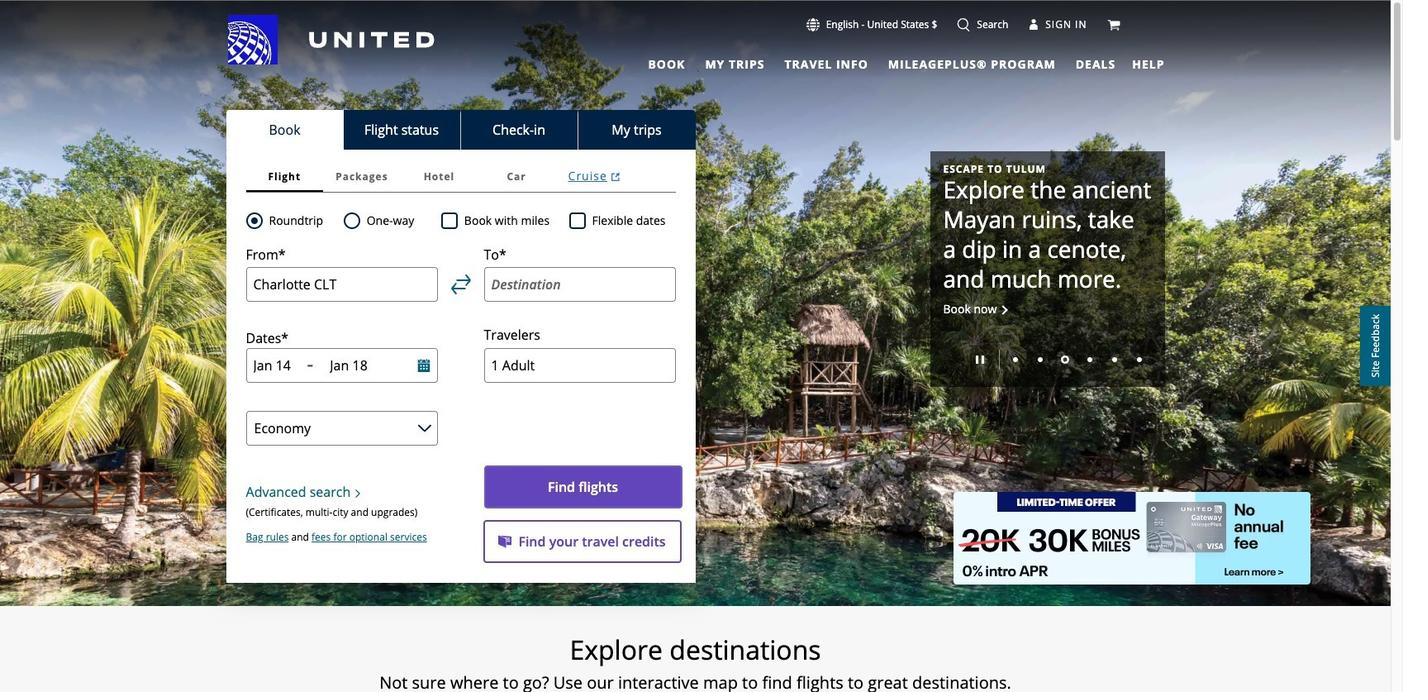 Task type: describe. For each thing, give the bounding box(es) containing it.
slide 3 of 6 image
[[1061, 356, 1070, 364]]

Destination text field
[[484, 267, 676, 302]]

not sure where to go? use our interactive map to find flights to great destinations. element
[[131, 673, 1261, 692]]

slide 6 of 6 image
[[1137, 357, 1142, 362]]

carousel buttons element
[[944, 344, 1152, 374]]

Origin text field
[[246, 267, 438, 302]]

one way flight search element
[[360, 211, 414, 231]]

round trip flight search element
[[263, 211, 323, 231]]

pause image
[[976, 356, 984, 364]]

1 vertical spatial tab list
[[226, 110, 696, 150]]

slide 5 of 6 image
[[1113, 357, 1117, 362]]

slide 2 of 6 image
[[1038, 357, 1043, 362]]



Task type: vqa. For each thing, say whether or not it's contained in the screenshot.
FROM* text box
no



Task type: locate. For each thing, give the bounding box(es) containing it.
2 vertical spatial tab list
[[246, 161, 676, 193]]

0 vertical spatial tab list
[[639, 50, 1120, 74]]

Departure text field
[[253, 357, 301, 375]]

book with miles element
[[441, 211, 569, 231]]

view cart, click to view list of recently searched saved trips. image
[[1108, 18, 1121, 31]]

currently in english united states	$ enter to change image
[[807, 18, 820, 31]]

reverse origin and destination image
[[451, 275, 471, 294]]

tab list
[[639, 50, 1120, 74], [226, 110, 696, 150], [246, 161, 676, 193]]

slide 1 of 6 image
[[1013, 357, 1018, 362]]

explore destinations element
[[131, 633, 1261, 666]]

Return text field
[[330, 357, 395, 375]]

slide 4 of 6 image
[[1088, 357, 1093, 362]]

navigation
[[0, 14, 1392, 74]]

main content
[[0, 1, 1392, 692]]

united logo link to homepage image
[[228, 15, 435, 64]]



